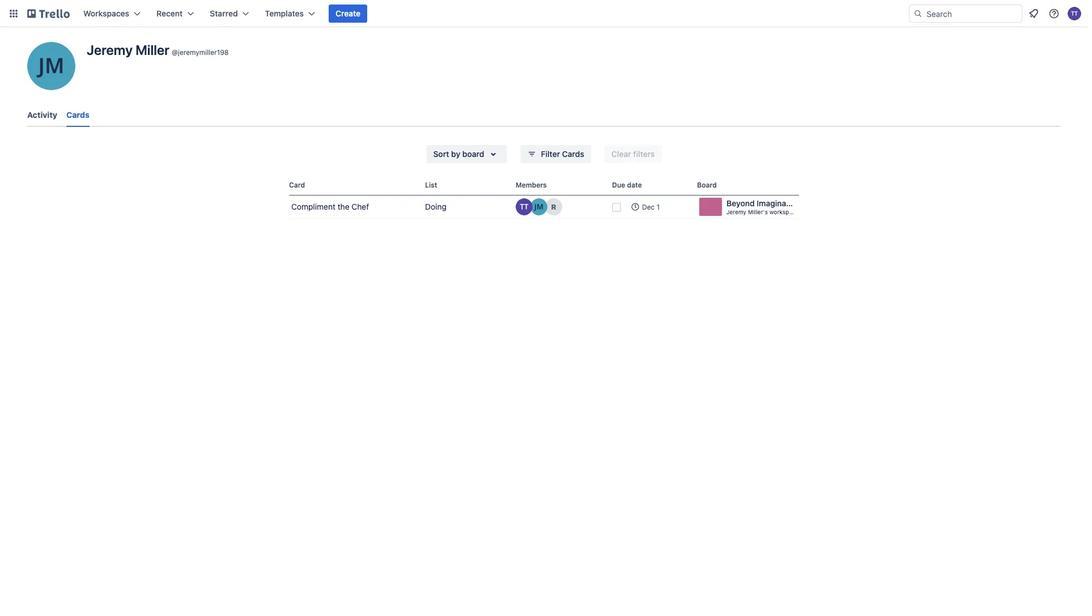 Task type: describe. For each thing, give the bounding box(es) containing it.
clear filters
[[612, 149, 655, 159]]

r
[[551, 203, 556, 211]]

jeremy miller (jeremymiller198) image
[[531, 198, 548, 215]]

terry turtle (terryturtle) image
[[1068, 7, 1082, 20]]

workspaces
[[83, 9, 129, 18]]

compliment the chef
[[291, 202, 369, 211]]

back to home image
[[27, 5, 70, 23]]

cards inside button
[[562, 149, 584, 159]]

members
[[516, 181, 547, 189]]

workspaces button
[[77, 5, 147, 23]]

chef
[[352, 202, 369, 211]]

workspace
[[770, 209, 799, 215]]

0 notifications image
[[1027, 7, 1041, 20]]

terry turtle (terryturtle) image
[[516, 198, 533, 215]]

list
[[425, 181, 437, 189]]

clear filters button
[[605, 145, 662, 163]]

beyond imagination jeremy miller's workspace
[[727, 199, 801, 215]]

templates
[[265, 9, 304, 18]]

imagination
[[757, 199, 801, 208]]

starred button
[[203, 5, 256, 23]]

filter cards
[[541, 149, 584, 159]]

recent
[[156, 9, 183, 18]]

dec
[[642, 203, 655, 211]]

starred
[[210, 9, 238, 18]]

cards link
[[66, 105, 90, 127]]

due
[[612, 181, 625, 189]]

due date
[[612, 181, 642, 189]]

open information menu image
[[1049, 8, 1060, 19]]

board
[[697, 181, 717, 189]]

compliment
[[291, 202, 336, 211]]

activity
[[27, 110, 57, 120]]

recent button
[[150, 5, 201, 23]]

miller's
[[748, 209, 768, 215]]



Task type: locate. For each thing, give the bounding box(es) containing it.
sort by board button
[[427, 145, 507, 163]]

primary element
[[0, 0, 1088, 27]]

cards
[[66, 110, 90, 120], [562, 149, 584, 159]]

compliment the chef link
[[289, 196, 421, 218]]

activity link
[[27, 105, 57, 125]]

0 horizontal spatial cards
[[66, 110, 90, 120]]

jeremy inside beyond imagination jeremy miller's workspace
[[727, 209, 747, 215]]

beyond
[[727, 199, 755, 208]]

filters
[[633, 149, 655, 159]]

rubyanndersson (rubyanndersson) image
[[545, 198, 562, 215]]

1 vertical spatial jeremy
[[727, 209, 747, 215]]

cards right the filter
[[562, 149, 584, 159]]

filter cards button
[[521, 145, 591, 163]]

jeremy miller @jeremymiller198
[[87, 42, 229, 58]]

date
[[627, 181, 642, 189]]

0 horizontal spatial jeremy
[[87, 42, 133, 58]]

jeremy down the workspaces popup button
[[87, 42, 133, 58]]

jeremy
[[87, 42, 133, 58], [727, 209, 747, 215]]

@jeremymiller198
[[172, 48, 229, 56]]

dec 1
[[642, 203, 660, 211]]

r button
[[545, 198, 562, 215]]

by
[[451, 149, 460, 159]]

board
[[462, 149, 484, 159]]

clear
[[612, 149, 631, 159]]

Search field
[[923, 5, 1022, 22]]

1 vertical spatial cards
[[562, 149, 584, 159]]

create button
[[329, 5, 367, 23]]

jeremy miller image
[[27, 42, 75, 90]]

card
[[289, 181, 305, 189]]

0 vertical spatial jeremy
[[87, 42, 133, 58]]

0 vertical spatial cards
[[66, 110, 90, 120]]

cards right activity at the top
[[66, 110, 90, 120]]

miller
[[136, 42, 169, 58]]

1
[[657, 203, 660, 211]]

templates button
[[258, 5, 322, 23]]

search image
[[914, 9, 923, 18]]

1 horizontal spatial cards
[[562, 149, 584, 159]]

filter
[[541, 149, 560, 159]]

doing
[[425, 202, 447, 211]]

create
[[336, 9, 361, 18]]

jeremy down the beyond
[[727, 209, 747, 215]]

the
[[338, 202, 350, 211]]

1 horizontal spatial jeremy
[[727, 209, 747, 215]]

sort by board
[[433, 149, 484, 159]]

sort
[[433, 149, 449, 159]]



Task type: vqa. For each thing, say whether or not it's contained in the screenshot.
The Create Button
yes



